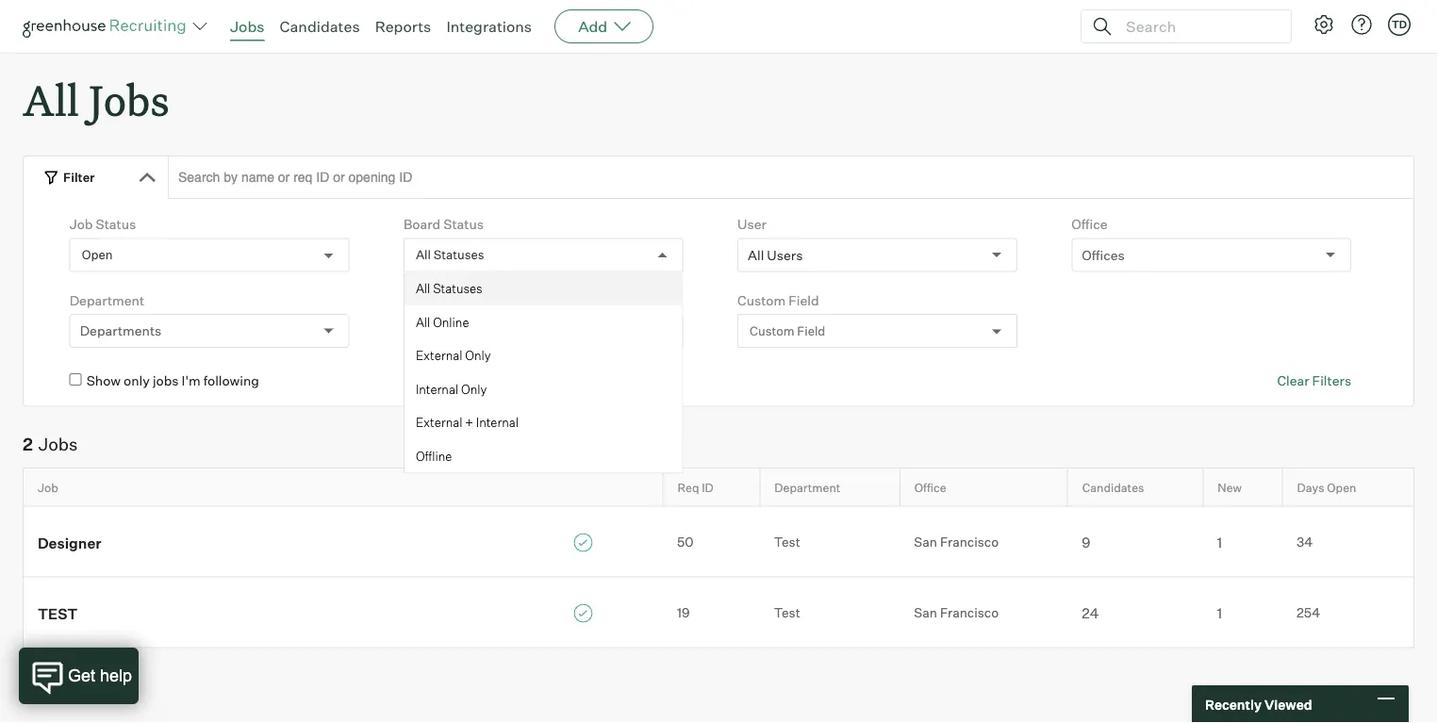 Task type: describe. For each thing, give the bounding box(es) containing it.
designer link
[[24, 531, 663, 552]]

only for jobs
[[124, 373, 150, 389]]

jobs link
[[230, 17, 265, 36]]

days open
[[1297, 480, 1356, 495]]

jobs for 2 jobs
[[38, 434, 78, 455]]

francisco for designer
[[940, 534, 999, 550]]

0 vertical spatial department
[[69, 292, 144, 309]]

external only
[[416, 348, 491, 363]]

2
[[23, 434, 33, 455]]

departments
[[80, 323, 162, 339]]

1 link for test
[[1203, 603, 1283, 623]]

add button
[[555, 9, 654, 43]]

td button
[[1388, 13, 1411, 36]]

clear filters link
[[1277, 372, 1351, 390]]

status for board status
[[443, 216, 484, 233]]

1 vertical spatial field
[[797, 323, 825, 338]]

test
[[38, 604, 78, 623]]

0 horizontal spatial open
[[82, 247, 113, 263]]

1 vertical spatial internal
[[476, 415, 519, 430]]

all users
[[748, 247, 803, 263]]

days
[[1297, 480, 1325, 495]]

san francisco for test
[[914, 605, 999, 621]]

integrations
[[446, 17, 532, 36]]

0 vertical spatial custom field
[[737, 292, 819, 309]]

24
[[1082, 605, 1099, 622]]

Search by name or req ID or opening ID text field
[[168, 156, 1415, 199]]

0 vertical spatial field
[[789, 292, 819, 309]]

filter
[[63, 169, 95, 185]]

only for internal only
[[461, 382, 487, 397]]

external for external + internal
[[416, 415, 463, 430]]

only for template
[[458, 373, 484, 389]]

template
[[487, 373, 542, 389]]

1 for test
[[1217, 605, 1222, 622]]

1 for designer
[[1217, 534, 1222, 551]]

san for designer
[[914, 534, 937, 550]]

all down "role"
[[416, 315, 430, 330]]

internal only
[[416, 382, 487, 397]]

34
[[1297, 534, 1313, 550]]

9
[[1082, 534, 1090, 551]]

1 vertical spatial candidates
[[1082, 480, 1144, 495]]

configure image
[[1313, 13, 1335, 36]]

1 vertical spatial custom field
[[750, 323, 825, 338]]

1 link for designer
[[1203, 532, 1283, 552]]

i'm
[[182, 373, 200, 389]]

all users option
[[748, 247, 803, 263]]

offices
[[1082, 247, 1125, 263]]

san francisco for designer
[[914, 534, 999, 550]]

filters
[[1312, 373, 1351, 389]]

0 vertical spatial office
[[1071, 216, 1108, 233]]

50
[[677, 534, 694, 550]]

1 statuses from the top
[[434, 247, 484, 263]]

greenhouse recruiting image
[[23, 15, 192, 38]]



Task type: vqa. For each thing, say whether or not it's contained in the screenshot.
Screen
no



Task type: locate. For each thing, give the bounding box(es) containing it.
board status
[[403, 216, 484, 233]]

td
[[1392, 18, 1407, 31]]

1 vertical spatial office
[[915, 480, 946, 495]]

1 vertical spatial test
[[774, 605, 800, 621]]

2 1 link from the top
[[1203, 603, 1283, 623]]

job down 2 jobs
[[38, 480, 58, 495]]

td button
[[1384, 9, 1415, 40]]

0 vertical spatial only
[[465, 348, 491, 363]]

1 vertical spatial san
[[914, 605, 937, 621]]

1 vertical spatial department
[[774, 480, 841, 495]]

test for designer
[[774, 534, 800, 550]]

san
[[914, 534, 937, 550], [914, 605, 937, 621]]

1 horizontal spatial only
[[458, 373, 484, 389]]

0 horizontal spatial jobs
[[153, 373, 179, 389]]

Show only template jobs checkbox
[[403, 374, 416, 386]]

1 vertical spatial job
[[38, 480, 58, 495]]

designer
[[38, 534, 102, 552]]

show only template jobs
[[420, 373, 571, 389]]

1 test from the top
[[774, 534, 800, 550]]

1 san francisco from the top
[[914, 534, 999, 550]]

0 vertical spatial external
[[416, 348, 463, 363]]

job down filter on the left top of page
[[69, 216, 93, 233]]

francisco
[[940, 534, 999, 550], [940, 605, 999, 621]]

external
[[416, 348, 463, 363], [416, 415, 463, 430]]

1 san from the top
[[914, 534, 937, 550]]

field
[[789, 292, 819, 309], [797, 323, 825, 338]]

1 external from the top
[[416, 348, 463, 363]]

1 vertical spatial statuses
[[433, 281, 482, 296]]

recently
[[1205, 696, 1262, 713]]

jobs left candidates link
[[230, 17, 265, 36]]

1 vertical spatial all statuses
[[416, 281, 482, 296]]

custom field down all users
[[737, 292, 819, 309]]

1 horizontal spatial show
[[420, 373, 455, 389]]

2 jobs
[[23, 434, 78, 455]]

19
[[677, 605, 690, 621]]

status
[[96, 216, 136, 233], [443, 216, 484, 233]]

1 show from the left
[[86, 373, 121, 389]]

statuses down board status
[[434, 247, 484, 263]]

custom down all users option
[[750, 323, 795, 338]]

jobs left i'm
[[153, 373, 179, 389]]

1 all statuses from the top
[[416, 247, 484, 263]]

following
[[203, 373, 259, 389]]

1 horizontal spatial open
[[1327, 480, 1356, 495]]

all online
[[416, 315, 469, 330]]

+
[[465, 415, 473, 430]]

candidates right jobs link
[[280, 17, 360, 36]]

0 horizontal spatial candidates
[[280, 17, 360, 36]]

1 right 24 link at the right bottom
[[1217, 605, 1222, 622]]

0 horizontal spatial office
[[915, 480, 946, 495]]

all statuses up online
[[416, 281, 482, 296]]

external down all online
[[416, 348, 463, 363]]

1 vertical spatial only
[[461, 382, 487, 397]]

all down board
[[416, 247, 431, 263]]

job status
[[69, 216, 136, 233]]

integrations link
[[446, 17, 532, 36]]

0 vertical spatial candidates
[[280, 17, 360, 36]]

0 horizontal spatial status
[[96, 216, 136, 233]]

id
[[702, 480, 714, 495]]

all left users
[[748, 247, 764, 263]]

statuses up online
[[433, 281, 482, 296]]

0 horizontal spatial jobs
[[38, 434, 78, 455]]

office
[[1071, 216, 1108, 233], [915, 480, 946, 495]]

offline
[[416, 449, 452, 464]]

1 horizontal spatial jobs
[[89, 72, 169, 127]]

1 horizontal spatial status
[[443, 216, 484, 233]]

1 vertical spatial custom
[[750, 323, 795, 338]]

role
[[403, 292, 431, 309]]

254
[[1297, 605, 1320, 621]]

24 link
[[1068, 603, 1203, 623]]

1 horizontal spatial candidates
[[1082, 480, 1144, 495]]

1 down new on the right bottom
[[1217, 534, 1222, 551]]

2 test from the top
[[774, 605, 800, 621]]

san for test
[[914, 605, 937, 621]]

1 status from the left
[[96, 216, 136, 233]]

1 link down new on the right bottom
[[1203, 532, 1283, 552]]

0 vertical spatial san
[[914, 534, 937, 550]]

1 link
[[1203, 532, 1283, 552], [1203, 603, 1283, 623]]

only up +
[[461, 382, 487, 397]]

1 link left '254'
[[1203, 603, 1283, 623]]

req id
[[678, 480, 714, 495]]

jobs for all jobs
[[89, 72, 169, 127]]

Show only jobs I'm following checkbox
[[69, 374, 82, 386]]

all statuses
[[416, 247, 484, 263], [416, 281, 482, 296]]

test
[[774, 534, 800, 550], [774, 605, 800, 621]]

req
[[678, 480, 699, 495]]

user
[[737, 216, 767, 233]]

jobs
[[230, 17, 265, 36], [89, 72, 169, 127], [38, 434, 78, 455]]

custom field
[[737, 292, 819, 309], [750, 323, 825, 338]]

1 1 from the top
[[1217, 534, 1222, 551]]

1 vertical spatial francisco
[[940, 605, 999, 621]]

1 vertical spatial external
[[416, 415, 463, 430]]

open
[[82, 247, 113, 263], [1327, 480, 1356, 495]]

department
[[69, 292, 144, 309], [774, 480, 841, 495]]

all jobs
[[23, 72, 169, 127]]

2 san francisco from the top
[[914, 605, 999, 621]]

add
[[578, 17, 607, 36]]

francisco for test
[[940, 605, 999, 621]]

2 1 from the top
[[1217, 605, 1222, 622]]

0 vertical spatial all statuses
[[416, 247, 484, 263]]

1 horizontal spatial job
[[69, 216, 93, 233]]

external + internal
[[416, 415, 519, 430]]

only
[[465, 348, 491, 363], [461, 382, 487, 397]]

0 vertical spatial job
[[69, 216, 93, 233]]

0 vertical spatial test
[[774, 534, 800, 550]]

2 statuses from the top
[[433, 281, 482, 296]]

jobs right 2
[[38, 434, 78, 455]]

only up show only template jobs
[[465, 348, 491, 363]]

viewed
[[1264, 696, 1312, 713]]

0 vertical spatial open
[[82, 247, 113, 263]]

status for job status
[[96, 216, 136, 233]]

candidates
[[280, 17, 360, 36], [1082, 480, 1144, 495]]

jobs
[[153, 373, 179, 389], [545, 373, 571, 389]]

all up all online
[[416, 281, 430, 296]]

2 jobs from the left
[[545, 373, 571, 389]]

clear filters
[[1277, 373, 1351, 389]]

only for external only
[[465, 348, 491, 363]]

test link
[[24, 602, 663, 623]]

open right days
[[1327, 480, 1356, 495]]

custom down all users
[[737, 292, 786, 309]]

2 san from the top
[[914, 605, 937, 621]]

show right show only template jobs checkbox
[[420, 373, 455, 389]]

2 show from the left
[[420, 373, 455, 389]]

show
[[86, 373, 121, 389], [420, 373, 455, 389]]

open down the job status
[[82, 247, 113, 263]]

0 horizontal spatial job
[[38, 480, 58, 495]]

only down departments
[[124, 373, 150, 389]]

1 vertical spatial open
[[1327, 480, 1356, 495]]

1
[[1217, 534, 1222, 551], [1217, 605, 1222, 622]]

Search text field
[[1121, 13, 1274, 40]]

9 link
[[1068, 532, 1203, 552]]

1 vertical spatial 1 link
[[1203, 603, 1283, 623]]

2 external from the top
[[416, 415, 463, 430]]

0 vertical spatial jobs
[[230, 17, 265, 36]]

1 horizontal spatial department
[[774, 480, 841, 495]]

new
[[1218, 480, 1242, 495]]

1 horizontal spatial office
[[1071, 216, 1108, 233]]

0 vertical spatial statuses
[[434, 247, 484, 263]]

jobs down greenhouse recruiting image on the top left of page
[[89, 72, 169, 127]]

show only jobs i'm following
[[86, 373, 259, 389]]

internal
[[416, 382, 458, 397], [476, 415, 519, 430]]

1 vertical spatial san francisco
[[914, 605, 999, 621]]

0 horizontal spatial internal
[[416, 382, 458, 397]]

jobs right 'template'
[[545, 373, 571, 389]]

board
[[403, 216, 441, 233]]

reports link
[[375, 17, 431, 36]]

show right "show only jobs i'm following" option
[[86, 373, 121, 389]]

1 jobs from the left
[[153, 373, 179, 389]]

show for show only template jobs
[[420, 373, 455, 389]]

1 horizontal spatial internal
[[476, 415, 519, 430]]

external left +
[[416, 415, 463, 430]]

0 vertical spatial custom
[[737, 292, 786, 309]]

custom
[[737, 292, 786, 309], [750, 323, 795, 338]]

2 horizontal spatial jobs
[[230, 17, 265, 36]]

2 vertical spatial jobs
[[38, 434, 78, 455]]

job for job
[[38, 480, 58, 495]]

2 francisco from the top
[[940, 605, 999, 621]]

internal right +
[[476, 415, 519, 430]]

1 1 link from the top
[[1203, 532, 1283, 552]]

1 horizontal spatial jobs
[[545, 373, 571, 389]]

show for show only jobs i'm following
[[86, 373, 121, 389]]

1 vertical spatial jobs
[[89, 72, 169, 127]]

custom field down users
[[750, 323, 825, 338]]

statuses
[[434, 247, 484, 263], [433, 281, 482, 296]]

recently viewed
[[1205, 696, 1312, 713]]

candidates up 9 link
[[1082, 480, 1144, 495]]

only
[[124, 373, 150, 389], [458, 373, 484, 389]]

only down external only at the left
[[458, 373, 484, 389]]

candidates link
[[280, 17, 360, 36]]

0 vertical spatial san francisco
[[914, 534, 999, 550]]

job for job status
[[69, 216, 93, 233]]

online
[[433, 315, 469, 330]]

1 francisco from the top
[[940, 534, 999, 550]]

external for external only
[[416, 348, 463, 363]]

0 vertical spatial 1 link
[[1203, 532, 1283, 552]]

all up filter on the left top of page
[[23, 72, 79, 127]]

all
[[23, 72, 79, 127], [748, 247, 764, 263], [416, 247, 431, 263], [416, 281, 430, 296], [416, 315, 430, 330]]

all statuses down board status
[[416, 247, 484, 263]]

2 all statuses from the top
[[416, 281, 482, 296]]

1 vertical spatial 1
[[1217, 605, 1222, 622]]

clear
[[1277, 373, 1309, 389]]

san francisco
[[914, 534, 999, 550], [914, 605, 999, 621]]

0 horizontal spatial department
[[69, 292, 144, 309]]

0 vertical spatial francisco
[[940, 534, 999, 550]]

users
[[767, 247, 803, 263]]

reports
[[375, 17, 431, 36]]

0 horizontal spatial only
[[124, 373, 150, 389]]

0 horizontal spatial show
[[86, 373, 121, 389]]

test for test
[[774, 605, 800, 621]]

0 vertical spatial 1
[[1217, 534, 1222, 551]]

1 only from the left
[[124, 373, 150, 389]]

2 status from the left
[[443, 216, 484, 233]]

internal down external only at the left
[[416, 382, 458, 397]]

2 only from the left
[[458, 373, 484, 389]]

job
[[69, 216, 93, 233], [38, 480, 58, 495]]

0 vertical spatial internal
[[416, 382, 458, 397]]



